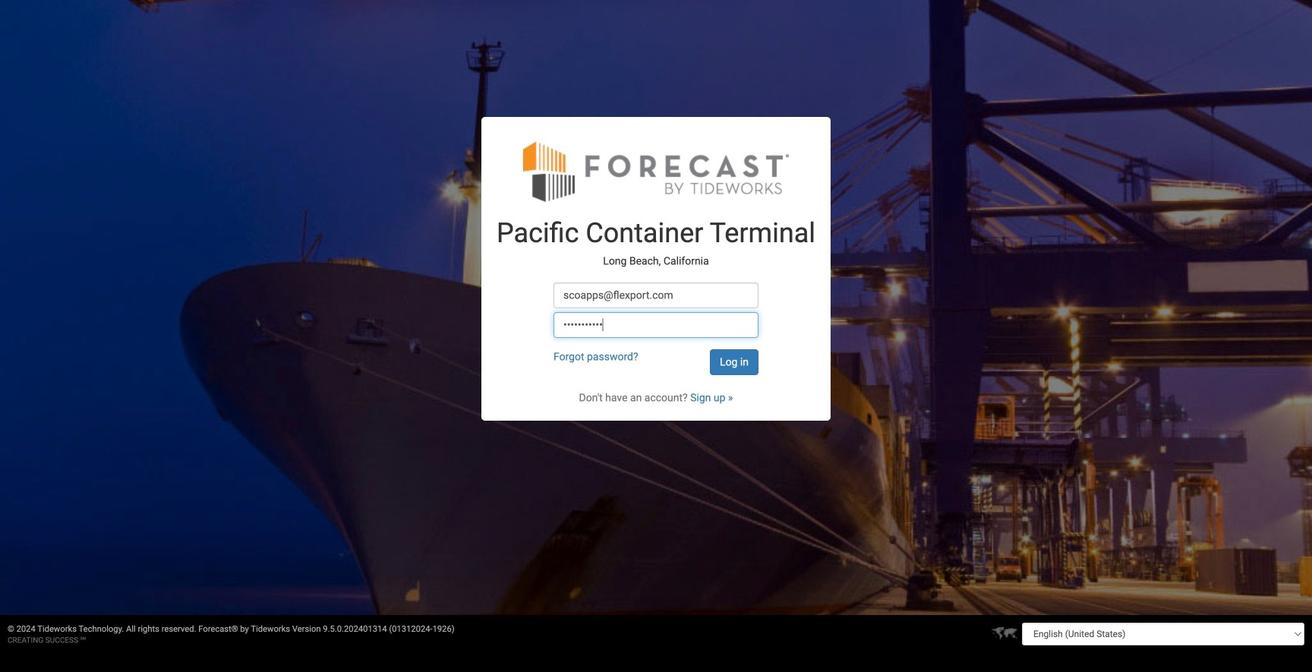 Task type: vqa. For each thing, say whether or not it's contained in the screenshot.
Log In button
no



Task type: describe. For each thing, give the bounding box(es) containing it.
Email or username text field
[[554, 283, 759, 308]]

Password password field
[[554, 312, 759, 338]]

forecast® by tideworks image
[[523, 140, 789, 203]]



